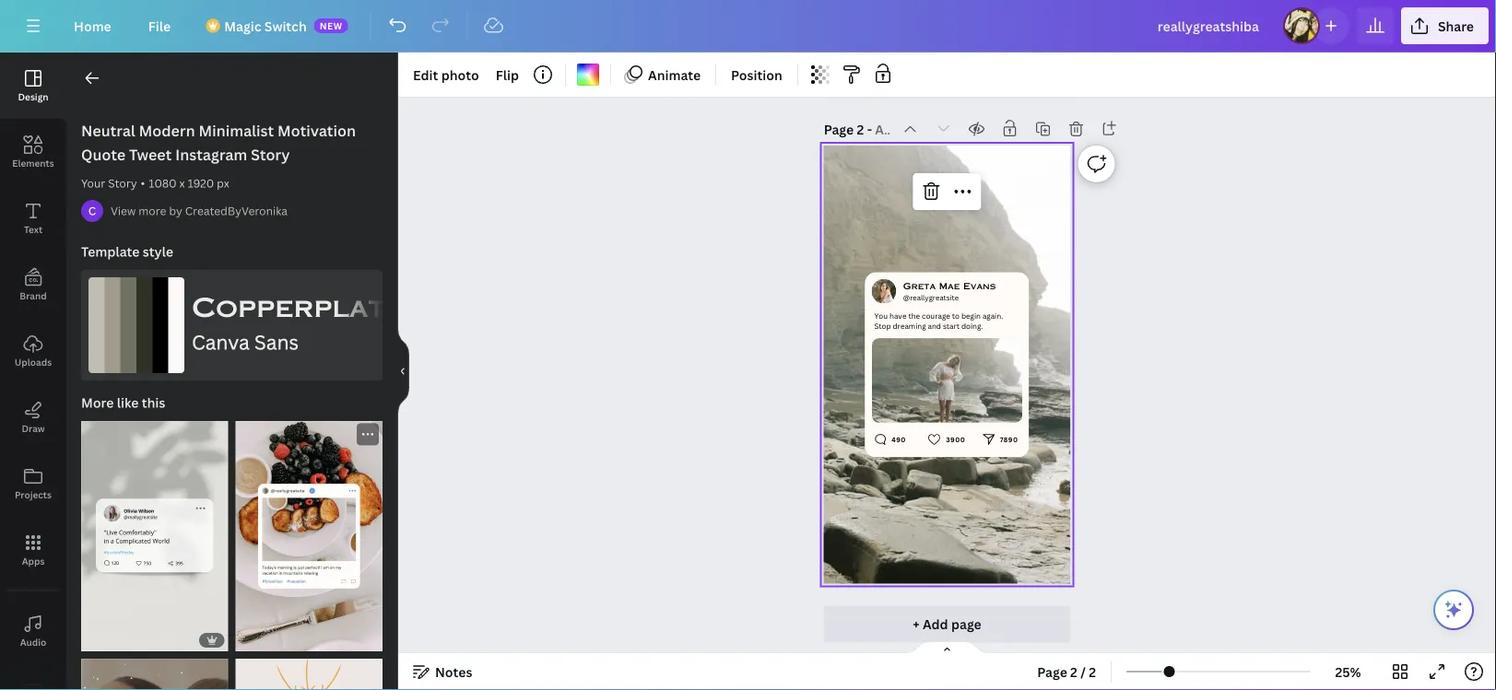 Task type: locate. For each thing, give the bounding box(es) containing it.
1 vertical spatial story
[[108, 176, 137, 191]]

0 horizontal spatial story
[[108, 176, 137, 191]]

edit photo
[[413, 66, 479, 83]]

flip
[[496, 66, 519, 83]]

story up 'view' at the left of the page
[[108, 176, 137, 191]]

0 horizontal spatial 2
[[857, 121, 864, 138]]

your
[[81, 176, 105, 191]]

audio button
[[0, 598, 66, 665]]

apps
[[22, 555, 45, 568]]

by
[[169, 203, 182, 219]]

view
[[111, 203, 136, 219]]

photo
[[441, 66, 479, 83]]

and
[[928, 321, 942, 331]]

mae
[[940, 284, 960, 292]]

1 horizontal spatial story
[[251, 145, 290, 165]]

490
[[892, 436, 906, 445]]

show pages image
[[903, 641, 992, 656]]

flip button
[[488, 60, 527, 89]]

edit photo button
[[406, 60, 487, 89]]

page left /
[[1038, 663, 1068, 681]]

neutral modern minimalist motivation quote tweet instagram story
[[81, 121, 356, 165]]

file button
[[133, 7, 186, 44]]

2 left -
[[857, 121, 864, 138]]

story
[[251, 145, 290, 165], [108, 176, 137, 191]]

projects
[[15, 489, 52, 501]]

you
[[875, 311, 888, 321]]

text button
[[0, 185, 66, 252]]

page
[[824, 121, 854, 138], [1038, 663, 1068, 681]]

0 vertical spatial page
[[824, 121, 854, 138]]

3900
[[946, 436, 966, 445]]

+
[[913, 617, 920, 634]]

like
[[117, 394, 139, 412]]

new
[[320, 19, 343, 32]]

1 horizontal spatial page
[[1038, 663, 1068, 681]]

story down minimalist
[[251, 145, 290, 165]]

page left -
[[824, 121, 854, 138]]

main menu bar
[[0, 0, 1497, 53]]

1080
[[149, 176, 177, 191]]

beige minimalist quote twitter style instagram story group
[[81, 410, 228, 652]]

animate button
[[619, 60, 708, 89]]

this
[[142, 394, 165, 412]]

again.
[[983, 311, 1004, 321]]

x
[[179, 176, 185, 191]]

2 for /
[[1071, 663, 1078, 681]]

apps button
[[0, 517, 66, 584]]

7890
[[1000, 436, 1019, 445]]

stop
[[875, 321, 891, 331]]

doing.
[[962, 321, 984, 331]]

design button
[[0, 53, 66, 119]]

have
[[890, 311, 907, 321]]

draw
[[22, 422, 45, 435]]

neutral modern full photo morning breakfast tweet your story group
[[236, 412, 383, 652]]

-
[[867, 121, 872, 138]]

1 horizontal spatial 2
[[1071, 663, 1078, 681]]

page
[[952, 617, 982, 634]]

more
[[81, 394, 114, 412]]

greta
[[904, 284, 936, 292]]

position
[[731, 66, 783, 83]]

greta mae evans
[[904, 284, 996, 292]]

Design title text field
[[1143, 7, 1276, 44]]

gray minimalist new post instagram story group
[[81, 648, 228, 691]]

motivation
[[278, 121, 356, 141]]

0 horizontal spatial page
[[824, 121, 854, 138]]

edit
[[413, 66, 438, 83]]

1920
[[188, 176, 214, 191]]

notes button
[[406, 657, 480, 687]]

template
[[81, 243, 140, 260]]

page for page 2 / 2
[[1038, 663, 1068, 681]]

side panel tab list
[[0, 53, 66, 691]]

videos image
[[0, 665, 66, 691]]

begin
[[962, 311, 981, 321]]

2
[[857, 121, 864, 138], [1071, 663, 1078, 681], [1089, 663, 1096, 681]]

page inside button
[[1038, 663, 1068, 681]]

2 left /
[[1071, 663, 1078, 681]]

canva
[[192, 329, 250, 355]]

funny happy tax day meme instagram story group
[[236, 648, 383, 691]]

notes
[[435, 663, 473, 681]]

gothic
[[414, 298, 527, 324]]

file
[[148, 17, 171, 35]]

share
[[1438, 17, 1474, 35]]

switch
[[264, 17, 307, 35]]

magic switch
[[224, 17, 307, 35]]

evans
[[964, 284, 996, 292]]

0 vertical spatial story
[[251, 145, 290, 165]]

1 vertical spatial page
[[1038, 663, 1068, 681]]

2 right /
[[1089, 663, 1096, 681]]

minimalist
[[199, 121, 274, 141]]

neutral
[[81, 121, 135, 141]]



Task type: vqa. For each thing, say whether or not it's contained in the screenshot.
Modern
yes



Task type: describe. For each thing, give the bounding box(es) containing it.
modern
[[139, 121, 195, 141]]

25%
[[1336, 663, 1361, 681]]

page 2 / 2 button
[[1030, 657, 1104, 687]]

2 for -
[[857, 121, 864, 138]]

490 3900 7890
[[892, 436, 1019, 445]]

no color image
[[577, 64, 599, 86]]

view more by createdbyveronika button
[[111, 202, 288, 220]]

animate
[[648, 66, 701, 83]]

2 horizontal spatial 2
[[1089, 663, 1096, 681]]

view more by createdbyveronika
[[111, 203, 288, 219]]

brand button
[[0, 252, 66, 318]]

template style
[[81, 243, 173, 260]]

funny happy tax day meme instagram story image
[[236, 659, 383, 691]]

home
[[74, 17, 111, 35]]

+ add page
[[913, 617, 982, 634]]

createdbyveronika image
[[81, 200, 103, 222]]

quote
[[81, 145, 126, 165]]

1080 x 1920 px
[[149, 176, 229, 191]]

/
[[1081, 663, 1086, 681]]

audio
[[20, 636, 46, 649]]

createdbyveronika
[[185, 203, 288, 219]]

design
[[18, 90, 48, 103]]

copperplate gothic 31 ab canva sans
[[192, 298, 634, 355]]

brand
[[20, 290, 47, 302]]

start
[[943, 321, 960, 331]]

px
[[217, 176, 229, 191]]

home link
[[59, 7, 126, 44]]

tweet
[[129, 145, 172, 165]]

uploads
[[15, 356, 52, 368]]

position button
[[724, 60, 790, 89]]

style
[[143, 243, 173, 260]]

courage
[[922, 311, 951, 321]]

your story
[[81, 176, 137, 191]]

dreaming
[[893, 321, 926, 331]]

copperplate
[[192, 298, 404, 324]]

more
[[139, 203, 166, 219]]

Page title text field
[[875, 120, 890, 139]]

share button
[[1402, 7, 1489, 44]]

beige minimalist quote twitter style instagram story image
[[81, 421, 228, 652]]

add
[[923, 617, 949, 634]]

createdbyveronika element
[[81, 200, 103, 222]]

neutral modern full photo morning breakfast tweet your story image
[[236, 421, 383, 652]]

25% button
[[1319, 657, 1379, 687]]

the
[[909, 311, 921, 321]]

instagram
[[175, 145, 247, 165]]

canva assistant image
[[1443, 599, 1465, 622]]

+ add page button
[[824, 607, 1071, 644]]

ab
[[588, 298, 634, 324]]

hide image
[[397, 327, 409, 416]]

page for page 2 -
[[824, 121, 854, 138]]

you have the courage to begin again. stop dreaming and start doing.
[[875, 311, 1004, 331]]

elements
[[12, 157, 54, 169]]

story inside neutral modern minimalist motivation quote tweet instagram story
[[251, 145, 290, 165]]

more like this
[[81, 394, 165, 412]]

page 2 -
[[824, 121, 875, 138]]

uploads button
[[0, 318, 66, 385]]

draw button
[[0, 385, 66, 451]]

text
[[24, 223, 43, 236]]

page 2 / 2
[[1038, 663, 1096, 681]]

gray minimalist new post instagram story image
[[81, 659, 228, 691]]

to
[[953, 311, 960, 321]]

elements button
[[0, 119, 66, 185]]

31
[[537, 298, 578, 324]]

projects button
[[0, 451, 66, 517]]

sans
[[254, 329, 299, 355]]

@reallygreatsite
[[904, 293, 959, 303]]



